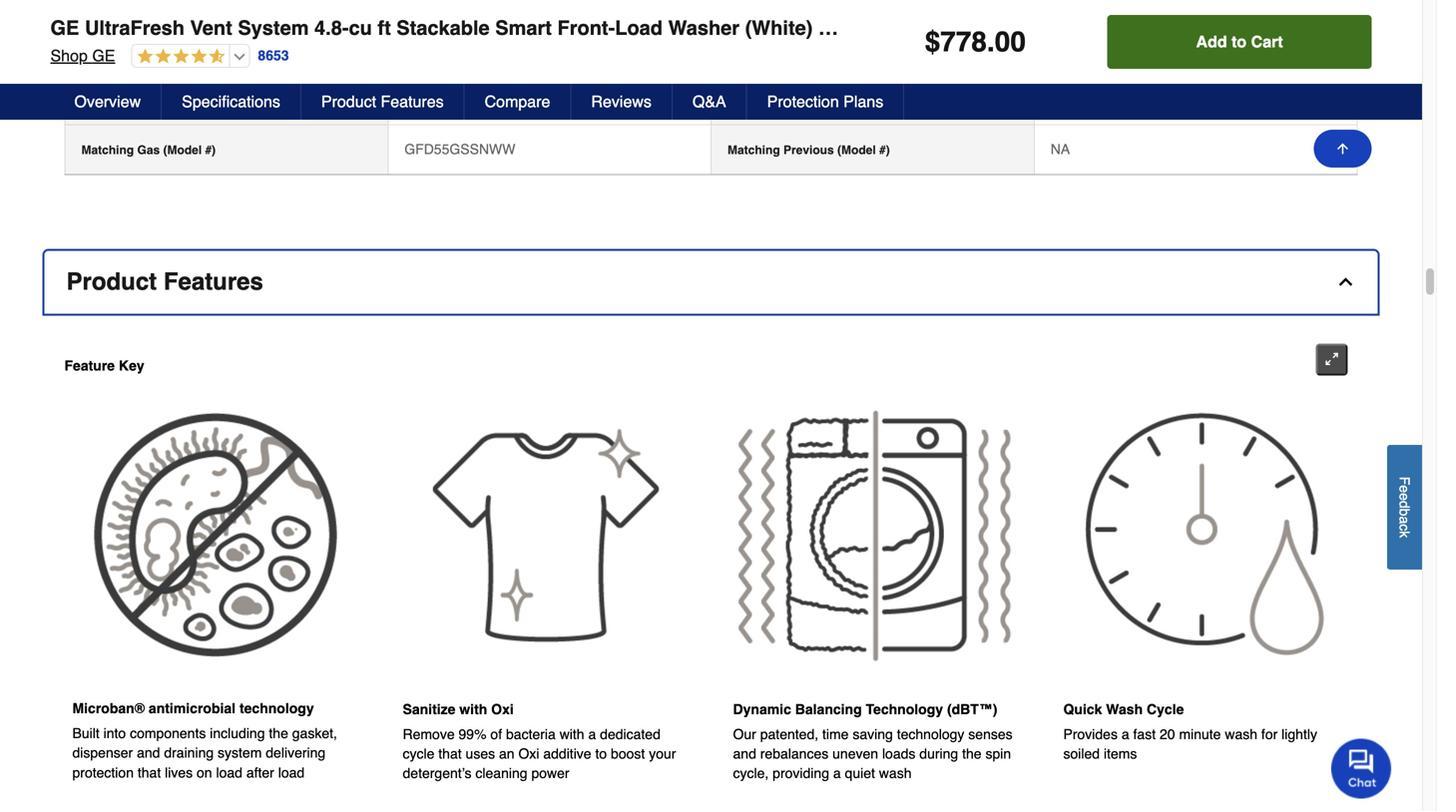 Task type: vqa. For each thing, say whether or not it's contained in the screenshot.
QTY.
no



Task type: describe. For each thing, give the bounding box(es) containing it.
a inside sanitize with oxi remove 99% of bacteria with a dedicated cycle that uses an oxi additive to boost your detergent's cleaning power
[[589, 727, 596, 743]]

to inside button
[[1232, 32, 1247, 51]]

protection plans
[[768, 92, 884, 111]]

items
[[1104, 747, 1138, 762]]

wash
[[1107, 702, 1143, 718]]

99%
[[459, 727, 487, 743]]

arrow up image
[[1336, 141, 1352, 157]]

cycle,
[[733, 766, 769, 782]]

system
[[218, 746, 262, 762]]

into
[[103, 726, 126, 742]]

matching for matching electric (model #)
[[81, 93, 134, 107]]

4.6 stars image
[[132, 48, 225, 66]]

na
[[1051, 141, 1071, 157]]

0 vertical spatial product features button
[[301, 84, 465, 120]]

miscellaneous
[[109, 45, 205, 61]]

gasket,
[[292, 726, 337, 742]]

matching for matching previous (model #)
[[728, 143, 781, 157]]

our
[[733, 727, 757, 743]]

your
[[649, 747, 676, 762]]

#) for matching electric (model #)
[[226, 93, 237, 107]]

1 horizontal spatial product
[[321, 92, 376, 111]]

lives
[[165, 765, 193, 781]]

matching electric (model #)
[[81, 93, 237, 107]]

matching newer (model #)
[[728, 93, 876, 107]]

quick wash cycle provides a fast 20 minute wash for lightly soiled items
[[1064, 702, 1318, 762]]

cleaning
[[476, 766, 528, 782]]

electric
[[137, 93, 181, 107]]

reviews button
[[572, 84, 673, 120]]

reviews
[[592, 92, 652, 111]]

f
[[1397, 477, 1413, 485]]

features for topmost the product features "button"
[[381, 92, 444, 111]]

1 vertical spatial with
[[560, 727, 585, 743]]

20
[[1160, 727, 1176, 743]]

shop ge
[[50, 46, 115, 65]]

feature
[[64, 358, 115, 374]]

ge ultrafresh vent system 4.8-cu ft stackable smart front-load washer (white) energy star
[[50, 16, 961, 39]]

saving
[[853, 727, 893, 743]]

the inside dynamic balancing technology (dbt™) our patented, time saving technology senses and rebalances uneven loads during the spin cycle, providing a quiet wash
[[963, 747, 982, 762]]

dispenser
[[72, 746, 133, 762]]

the inside microban® antimicrobial technology built into components including the gasket, dispenser and draining system delivering protection that lives on load after load
[[269, 726, 288, 742]]

1 horizontal spatial ge
[[92, 46, 115, 65]]

feature key
[[64, 358, 144, 374]]

detergent's
[[403, 766, 472, 782]]

washer
[[669, 16, 740, 39]]

antimicrobial
[[149, 701, 236, 717]]

ultrafresh
[[85, 16, 185, 39]]

dynamic
[[733, 702, 792, 718]]

an
[[499, 747, 515, 762]]

balancing
[[796, 702, 862, 718]]

1 vertical spatial product features button
[[44, 251, 1378, 314]]

2 load from the left
[[278, 765, 305, 781]]

protection plans button
[[748, 84, 905, 120]]

loads
[[883, 747, 916, 762]]

0 horizontal spatial with
[[460, 702, 488, 718]]

b
[[1397, 509, 1413, 517]]

specifications button
[[162, 84, 301, 120]]

protection
[[768, 92, 839, 111]]

and for rebalances
[[733, 747, 757, 762]]

boost
[[611, 747, 645, 762]]

.
[[988, 26, 995, 58]]

dynamic balancing technology (dbt™) our patented, time saving technology senses and rebalances uneven loads during the spin cycle, providing a quiet wash
[[733, 702, 1013, 782]]

(model for newer
[[823, 93, 862, 107]]

(dbt™)
[[948, 702, 998, 718]]

during
[[920, 747, 959, 762]]

add to cart button
[[1108, 15, 1372, 69]]

features for bottom the product features "button"
[[164, 268, 263, 296]]

microban® antimicrobial technology built into components including the gasket, dispenser and draining system delivering protection that lives on load after load
[[72, 701, 337, 781]]

soiled
[[1064, 747, 1100, 762]]

gas
[[137, 143, 160, 157]]

energy
[[819, 16, 903, 39]]

sanitize with oxi remove 99% of bacteria with a dedicated cycle that uses an oxi additive to boost your detergent's cleaning power
[[403, 702, 676, 782]]

k
[[1397, 531, 1413, 538]]

star
[[908, 16, 961, 39]]

cycle
[[403, 747, 435, 762]]

matching for matching newer (model #)
[[728, 93, 781, 107]]

4.8-
[[315, 16, 349, 39]]

after
[[246, 765, 274, 781]]

additive
[[544, 747, 592, 762]]

(model for electric
[[184, 93, 223, 107]]

q&a
[[693, 92, 727, 111]]

dedicated
[[600, 727, 661, 743]]

c
[[1397, 524, 1413, 531]]

fast
[[1134, 727, 1156, 743]]

d
[[1397, 501, 1413, 509]]

#) for matching previous (model #)
[[880, 143, 890, 157]]

uneven
[[833, 747, 879, 762]]

f e e d b a c k
[[1397, 477, 1413, 538]]

product features for topmost the product features "button"
[[321, 92, 444, 111]]

on
[[197, 765, 212, 781]]

overview button
[[54, 84, 162, 120]]

compare button
[[465, 84, 572, 120]]

(white)
[[746, 16, 813, 39]]

sanitize
[[403, 702, 456, 718]]

overview
[[74, 92, 141, 111]]

a inside the quick wash cycle provides a fast 20 minute wash for lightly soiled items
[[1122, 727, 1130, 743]]

wash inside the quick wash cycle provides a fast 20 minute wash for lightly soiled items
[[1226, 727, 1258, 743]]

1 load from the left
[[216, 765, 243, 781]]

previous
[[784, 143, 834, 157]]



Task type: locate. For each thing, give the bounding box(es) containing it.
technology inside dynamic balancing technology (dbt™) our patented, time saving technology senses and rebalances uneven loads during the spin cycle, providing a quiet wash
[[897, 727, 965, 743]]

1 vertical spatial features
[[164, 268, 263, 296]]

0 horizontal spatial ge
[[50, 16, 79, 39]]

ge right shop
[[92, 46, 115, 65]]

1 horizontal spatial and
[[733, 747, 757, 762]]

remove
[[403, 727, 455, 743]]

compare
[[485, 92, 551, 111]]

technology
[[240, 701, 314, 717], [897, 727, 965, 743]]

and down the our
[[733, 747, 757, 762]]

that up the "detergent's"
[[439, 747, 462, 762]]

newer
[[784, 93, 820, 107]]

shop
[[50, 46, 88, 65]]

and down components
[[137, 746, 160, 762]]

built
[[72, 726, 100, 742]]

product
[[321, 92, 376, 111], [66, 268, 157, 296]]

0 vertical spatial the
[[269, 726, 288, 742]]

#) for matching newer (model #)
[[865, 93, 876, 107]]

chat invite button image
[[1332, 738, 1393, 799]]

0 vertical spatial with
[[460, 702, 488, 718]]

and for draining
[[137, 746, 160, 762]]

matching left gas
[[81, 143, 134, 157]]

microban®
[[72, 701, 145, 717]]

0 horizontal spatial to
[[596, 747, 607, 762]]

0 horizontal spatial load
[[216, 765, 243, 781]]

0 horizontal spatial product features
[[66, 268, 263, 296]]

cycle
[[1147, 702, 1185, 718]]

draining
[[164, 746, 214, 762]]

(model for previous
[[838, 143, 876, 157]]

of
[[491, 727, 502, 743]]

components
[[130, 726, 206, 742]]

1 horizontal spatial that
[[439, 747, 462, 762]]

1 horizontal spatial to
[[1232, 32, 1247, 51]]

oxi up of
[[491, 702, 514, 718]]

1 vertical spatial oxi
[[519, 747, 540, 762]]

00
[[995, 26, 1026, 58]]

#)
[[226, 93, 237, 107], [865, 93, 876, 107], [205, 143, 216, 157], [880, 143, 890, 157]]

ge
[[50, 16, 79, 39], [92, 46, 115, 65]]

a up the additive in the bottom left of the page
[[589, 727, 596, 743]]

and inside dynamic balancing technology (dbt™) our patented, time saving technology senses and rebalances uneven loads during the spin cycle, providing a quiet wash
[[733, 747, 757, 762]]

cart
[[1252, 32, 1284, 51]]

to inside sanitize with oxi remove 99% of bacteria with a dedicated cycle that uses an oxi additive to boost your detergent's cleaning power
[[596, 747, 607, 762]]

0 horizontal spatial wash
[[879, 766, 912, 782]]

matching left 'previous'
[[728, 143, 781, 157]]

a
[[1397, 517, 1413, 524], [589, 727, 596, 743], [1122, 727, 1130, 743], [834, 766, 841, 782]]

technology up gasket,
[[240, 701, 314, 717]]

key
[[119, 358, 144, 374]]

to right add at right top
[[1232, 32, 1247, 51]]

load down delivering
[[278, 765, 305, 781]]

lightly
[[1282, 727, 1318, 743]]

load
[[216, 765, 243, 781], [278, 765, 305, 781]]

wash down loads
[[879, 766, 912, 782]]

technology
[[866, 702, 944, 718]]

quiet
[[845, 766, 876, 782]]

specifications
[[182, 92, 280, 111]]

a inside button
[[1397, 517, 1413, 524]]

1 vertical spatial technology
[[897, 727, 965, 743]]

a up k
[[1397, 517, 1413, 524]]

gfd55gssnww
[[405, 141, 516, 157]]

to left boost in the left of the page
[[596, 747, 607, 762]]

1 vertical spatial product
[[66, 268, 157, 296]]

with up the additive in the bottom left of the page
[[560, 727, 585, 743]]

$ 778 . 00
[[925, 26, 1026, 58]]

0 vertical spatial ge
[[50, 16, 79, 39]]

1 horizontal spatial product features
[[321, 92, 444, 111]]

1 vertical spatial to
[[596, 747, 607, 762]]

1 horizontal spatial oxi
[[519, 747, 540, 762]]

1 vertical spatial the
[[963, 747, 982, 762]]

1 vertical spatial ge
[[92, 46, 115, 65]]

matching right q&a
[[728, 93, 781, 107]]

quick
[[1064, 702, 1103, 718]]

add
[[1197, 32, 1228, 51]]

a left quiet
[[834, 766, 841, 782]]

chevron up image
[[1337, 272, 1356, 292]]

(model
[[184, 93, 223, 107], [823, 93, 862, 107], [163, 143, 202, 157], [838, 143, 876, 157]]

oxi
[[491, 702, 514, 718], [519, 747, 540, 762]]

matching for matching gas (model #)
[[81, 143, 134, 157]]

a inside dynamic balancing technology (dbt™) our patented, time saving technology senses and rebalances uneven loads during the spin cycle, providing a quiet wash
[[834, 766, 841, 782]]

delivering
[[266, 746, 326, 762]]

0 horizontal spatial features
[[164, 268, 263, 296]]

wash left for
[[1226, 727, 1258, 743]]

1 e from the top
[[1397, 485, 1413, 493]]

wash
[[1226, 727, 1258, 743], [879, 766, 912, 782]]

technology up during
[[897, 727, 965, 743]]

oxi down bacteria
[[519, 747, 540, 762]]

1 horizontal spatial wash
[[1226, 727, 1258, 743]]

1 horizontal spatial the
[[963, 747, 982, 762]]

0 vertical spatial technology
[[240, 701, 314, 717]]

providing
[[773, 766, 830, 782]]

that left lives
[[138, 765, 161, 781]]

front-
[[558, 16, 615, 39]]

0 vertical spatial product
[[321, 92, 376, 111]]

1 vertical spatial product features
[[66, 268, 263, 296]]

product up the feature key
[[66, 268, 157, 296]]

time
[[823, 727, 849, 743]]

patented,
[[761, 727, 819, 743]]

0 horizontal spatial product
[[66, 268, 157, 296]]

product features up key
[[66, 268, 263, 296]]

f e e d b a c k button
[[1388, 445, 1423, 570]]

product features for bottom the product features "button"
[[66, 268, 263, 296]]

0 horizontal spatial technology
[[240, 701, 314, 717]]

for
[[1262, 727, 1278, 743]]

load
[[615, 16, 663, 39]]

provides
[[1064, 727, 1118, 743]]

e up the d
[[1397, 485, 1413, 493]]

778
[[941, 26, 988, 58]]

features
[[381, 92, 444, 111], [164, 268, 263, 296]]

(model for gas
[[163, 143, 202, 157]]

product features
[[321, 92, 444, 111], [66, 268, 263, 296]]

1 horizontal spatial with
[[560, 727, 585, 743]]

1 horizontal spatial features
[[381, 92, 444, 111]]

0 vertical spatial features
[[381, 92, 444, 111]]

the up delivering
[[269, 726, 288, 742]]

to
[[1232, 32, 1247, 51], [596, 747, 607, 762]]

1 horizontal spatial load
[[278, 765, 305, 781]]

0 horizontal spatial that
[[138, 765, 161, 781]]

a left fast
[[1122, 727, 1130, 743]]

1 horizontal spatial technology
[[897, 727, 965, 743]]

product features down ft
[[321, 92, 444, 111]]

1 vertical spatial wash
[[879, 766, 912, 782]]

#) for matching gas (model #)
[[205, 143, 216, 157]]

including
[[210, 726, 265, 742]]

that inside sanitize with oxi remove 99% of bacteria with a dedicated cycle that uses an oxi additive to boost your detergent's cleaning power
[[439, 747, 462, 762]]

wash inside dynamic balancing technology (dbt™) our patented, time saving technology senses and rebalances uneven loads during the spin cycle, providing a quiet wash
[[879, 766, 912, 782]]

that inside microban® antimicrobial technology built into components including the gasket, dispenser and draining system delivering protection that lives on load after load
[[138, 765, 161, 781]]

stackable
[[397, 16, 490, 39]]

cu
[[349, 16, 372, 39]]

0 horizontal spatial oxi
[[491, 702, 514, 718]]

q&a button
[[673, 84, 748, 120]]

the
[[269, 726, 288, 742], [963, 747, 982, 762]]

2 e from the top
[[1397, 493, 1413, 501]]

0 vertical spatial wash
[[1226, 727, 1258, 743]]

0 vertical spatial to
[[1232, 32, 1247, 51]]

ft
[[378, 16, 391, 39]]

smart
[[495, 16, 552, 39]]

minute
[[1180, 727, 1222, 743]]

vent
[[190, 16, 232, 39]]

with up '99%'
[[460, 702, 488, 718]]

power
[[532, 766, 570, 782]]

0 vertical spatial product features
[[321, 92, 444, 111]]

0 horizontal spatial and
[[137, 746, 160, 762]]

matching down shop ge
[[81, 93, 134, 107]]

and inside microban® antimicrobial technology built into components including the gasket, dispenser and draining system delivering protection that lives on load after load
[[137, 746, 160, 762]]

spin
[[986, 747, 1012, 762]]

the left the spin
[[963, 747, 982, 762]]

load down system
[[216, 765, 243, 781]]

technology inside microban® antimicrobial technology built into components including the gasket, dispenser and draining system delivering protection that lives on load after load
[[240, 701, 314, 717]]

rebalances
[[761, 747, 829, 762]]

senses
[[969, 727, 1013, 743]]

matching
[[81, 93, 134, 107], [728, 93, 781, 107], [81, 143, 134, 157], [728, 143, 781, 157]]

with
[[460, 702, 488, 718], [560, 727, 585, 743]]

ge up shop
[[50, 16, 79, 39]]

0 horizontal spatial the
[[269, 726, 288, 742]]

0 vertical spatial oxi
[[491, 702, 514, 718]]

e up b
[[1397, 493, 1413, 501]]

product down cu
[[321, 92, 376, 111]]

uses
[[466, 747, 495, 762]]

1 vertical spatial that
[[138, 765, 161, 781]]

0 vertical spatial that
[[439, 747, 462, 762]]



